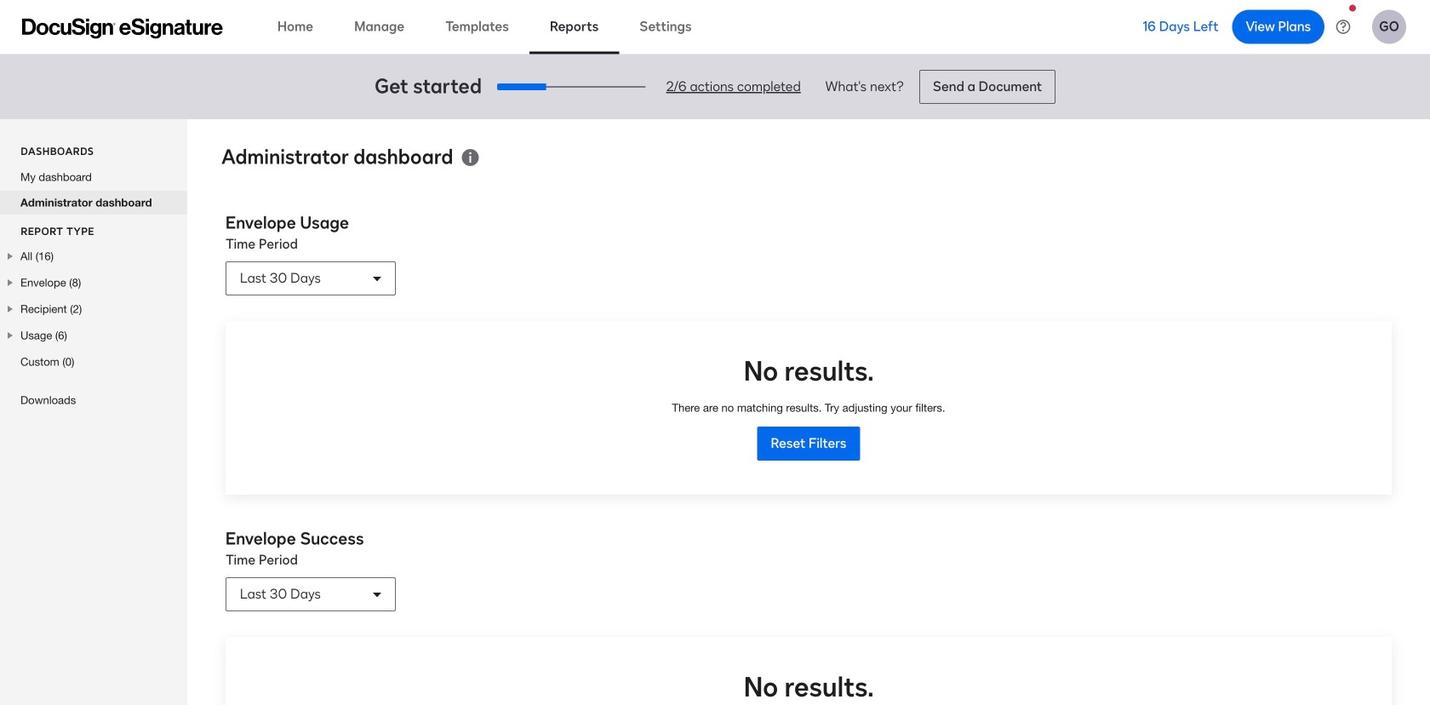 Task type: vqa. For each thing, say whether or not it's contained in the screenshot.
user image
no



Task type: describe. For each thing, give the bounding box(es) containing it.
docusign esignature image
[[22, 18, 223, 39]]



